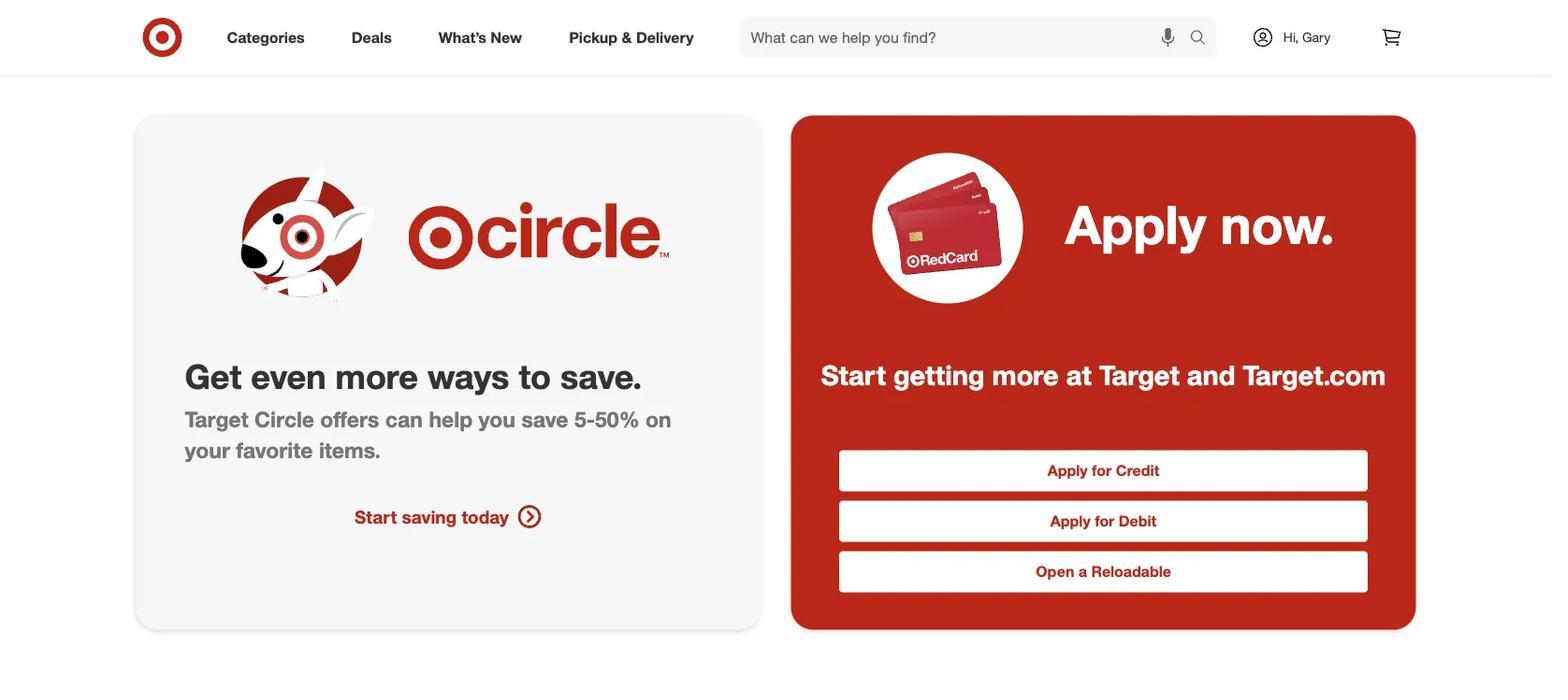 Task type: vqa. For each thing, say whether or not it's contained in the screenshot.
accessories
no



Task type: describe. For each thing, give the bounding box(es) containing it.
target inside the target circle offers can help you save 5-50% on your favorite items.
[[185, 407, 249, 433]]

pickup & delivery
[[569, 28, 694, 46]]

apply for apply now.
[[1066, 193, 1206, 257]]

more for at
[[992, 358, 1059, 392]]

getting
[[894, 358, 985, 392]]

start saving today link
[[155, 504, 742, 530]]

for for credit
[[1092, 462, 1112, 480]]

start for start saving today
[[355, 506, 397, 528]]

favorite
[[236, 437, 313, 464]]

to
[[519, 356, 551, 397]]

a
[[1079, 563, 1087, 581]]

50%
[[595, 407, 640, 433]]

start getting more at target and target.com
[[821, 358, 1386, 392]]

items.
[[319, 437, 381, 464]]

even
[[251, 356, 326, 397]]

get even more ways to save.
[[185, 356, 642, 397]]

ways
[[428, 356, 509, 397]]

circle
[[255, 407, 314, 433]]

and
[[1187, 358, 1236, 392]]

debit
[[1119, 512, 1157, 531]]

apply now.
[[1066, 193, 1335, 257]]

apply for apply for credit
[[1048, 462, 1088, 480]]

at
[[1067, 358, 1092, 392]]

hi,
[[1284, 29, 1299, 45]]

save.
[[560, 356, 642, 397]]

what's new link
[[423, 17, 546, 58]]

credit
[[1116, 462, 1160, 480]]

search button
[[1181, 17, 1226, 62]]

categories link
[[211, 17, 328, 58]]

get
[[185, 356, 242, 397]]

saving
[[402, 506, 457, 528]]

your
[[185, 437, 230, 464]]

apply for credit link
[[839, 451, 1368, 492]]

&
[[622, 28, 632, 46]]

reloadable
[[1091, 563, 1171, 581]]

open a reloadable link
[[839, 552, 1368, 593]]

what's
[[439, 28, 486, 46]]



Task type: locate. For each thing, give the bounding box(es) containing it.
for left credit
[[1092, 462, 1112, 480]]

start saving today
[[355, 506, 509, 528]]

0 horizontal spatial target
[[185, 407, 249, 433]]

start
[[821, 358, 886, 392], [355, 506, 397, 528]]

target circle offers can help you save 5-50% on your favorite items.
[[185, 407, 671, 464]]

on
[[646, 407, 671, 433]]

for left debit
[[1095, 512, 1115, 531]]

circle logo image
[[409, 153, 671, 322]]

0 vertical spatial apply
[[1066, 193, 1206, 257]]

2 vertical spatial apply
[[1051, 512, 1091, 531]]

start left saving
[[355, 506, 397, 528]]

deals link
[[336, 17, 415, 58]]

pickup & delivery link
[[553, 17, 717, 58]]

circle bullseye dog image
[[227, 162, 377, 313]]

pickup
[[569, 28, 618, 46]]

apply
[[1066, 193, 1206, 257], [1048, 462, 1088, 480], [1051, 512, 1091, 531]]

What can we help you find? suggestions appear below search field
[[740, 17, 1194, 58]]

more up offers on the left of page
[[336, 356, 418, 397]]

0 horizontal spatial start
[[355, 506, 397, 528]]

target
[[1099, 358, 1180, 392], [185, 407, 249, 433]]

1 horizontal spatial start
[[821, 358, 886, 392]]

apply for debit link
[[839, 501, 1368, 542]]

more for ways
[[336, 356, 418, 397]]

redcards image
[[887, 162, 1009, 284]]

now.
[[1221, 193, 1335, 257]]

categories
[[227, 28, 305, 46]]

target right at
[[1099, 358, 1180, 392]]

1 vertical spatial start
[[355, 506, 397, 528]]

1 horizontal spatial more
[[992, 358, 1059, 392]]

start for start getting more at target and target.com
[[821, 358, 886, 392]]

apply inside apply for credit link
[[1048, 462, 1088, 480]]

5-
[[574, 407, 595, 433]]

save
[[522, 407, 568, 433]]

1 horizontal spatial target
[[1099, 358, 1180, 392]]

0 vertical spatial target
[[1099, 358, 1180, 392]]

1 vertical spatial for
[[1095, 512, 1115, 531]]

1 vertical spatial apply
[[1048, 462, 1088, 480]]

new
[[491, 28, 522, 46]]

gary
[[1302, 29, 1331, 45]]

for
[[1092, 462, 1112, 480], [1095, 512, 1115, 531]]

search
[[1181, 30, 1226, 48]]

can
[[385, 407, 423, 433]]

apply for credit
[[1048, 462, 1160, 480]]

open
[[1036, 563, 1075, 581]]

0 horizontal spatial more
[[336, 356, 418, 397]]

offers
[[320, 407, 379, 433]]

target up your
[[185, 407, 249, 433]]

delivery
[[636, 28, 694, 46]]

deals
[[352, 28, 392, 46]]

start left getting
[[821, 358, 886, 392]]

for for debit
[[1095, 512, 1115, 531]]

open a reloadable
[[1036, 563, 1171, 581]]

help
[[429, 407, 473, 433]]

hi, gary
[[1284, 29, 1331, 45]]

target.com
[[1243, 358, 1386, 392]]

you
[[479, 407, 516, 433]]

apply for debit
[[1051, 512, 1157, 531]]

0 vertical spatial for
[[1092, 462, 1112, 480]]

0 vertical spatial start
[[821, 358, 886, 392]]

apply for apply for debit
[[1051, 512, 1091, 531]]

more left at
[[992, 358, 1059, 392]]

what's new
[[439, 28, 522, 46]]

more
[[336, 356, 418, 397], [992, 358, 1059, 392]]

today
[[462, 506, 509, 528]]

1 vertical spatial target
[[185, 407, 249, 433]]

apply inside apply for debit link
[[1051, 512, 1091, 531]]



